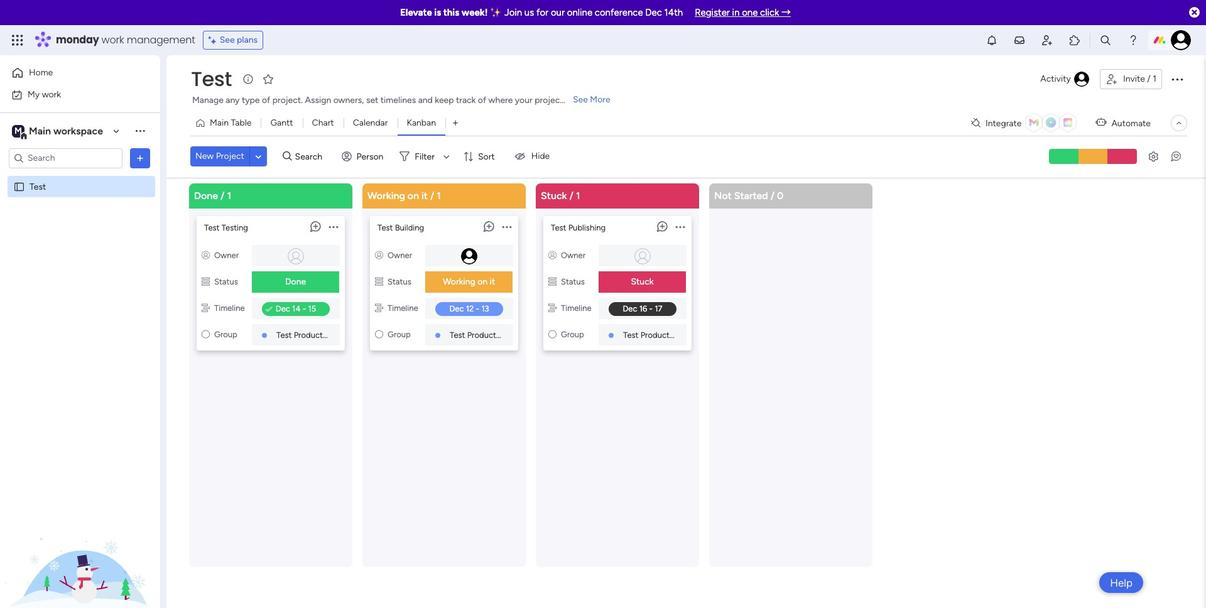 Task type: vqa. For each thing, say whether or not it's contained in the screenshot.
v2 status outline icon related to Done
yes



Task type: describe. For each thing, give the bounding box(es) containing it.
join
[[505, 7, 522, 18]]

working on it / 1
[[368, 190, 441, 201]]

register
[[695, 7, 730, 18]]

calendar
[[353, 118, 388, 128]]

see more link
[[572, 94, 612, 106]]

1 for stuck / 1
[[576, 190, 581, 201]]

filter
[[415, 151, 435, 162]]

it for working on it
[[490, 276, 495, 287]]

test production pipeline for working on it / 1
[[450, 330, 538, 340]]

owner for working
[[388, 250, 412, 260]]

working for working on it / 1
[[368, 190, 405, 201]]

production for done / 1
[[294, 330, 334, 340]]

project
[[535, 95, 564, 106]]

see more
[[573, 94, 611, 105]]

publishing
[[569, 223, 606, 232]]

stuck / 1
[[541, 190, 581, 201]]

options image for stuck / 1
[[676, 216, 685, 238]]

timeline for done
[[214, 303, 245, 313]]

lottie animation element
[[0, 481, 160, 608]]

/ for invite
[[1148, 74, 1151, 84]]

table
[[231, 118, 252, 128]]

for
[[537, 7, 549, 18]]

james peterson image
[[1172, 30, 1192, 50]]

Search field
[[292, 148, 330, 165]]

see for see more
[[573, 94, 588, 105]]

filter button
[[395, 147, 454, 167]]

person button
[[337, 147, 391, 167]]

elevate
[[400, 7, 432, 18]]

timeline for working
[[388, 303, 418, 313]]

owner for stuck
[[561, 250, 586, 260]]

my
[[28, 89, 40, 100]]

chart
[[312, 118, 334, 128]]

notifications image
[[986, 34, 999, 47]]

register in one click → link
[[695, 7, 791, 18]]

work for monday
[[102, 33, 124, 47]]

track
[[456, 95, 476, 106]]

any
[[226, 95, 240, 106]]

group for done
[[214, 330, 237, 339]]

dapulse integrations image
[[972, 118, 981, 128]]

1 of from the left
[[262, 95, 270, 106]]

not started / 0
[[715, 190, 784, 201]]

arrow down image
[[439, 149, 454, 164]]

not
[[715, 190, 732, 201]]

m
[[14, 125, 22, 136]]

✨
[[490, 7, 502, 18]]

new project
[[195, 151, 244, 162]]

monday work management
[[56, 33, 195, 47]]

inbox image
[[1014, 34, 1026, 47]]

is
[[435, 7, 441, 18]]

kanban
[[407, 118, 436, 128]]

invite
[[1124, 74, 1146, 84]]

gantt button
[[261, 113, 303, 133]]

stands.
[[566, 95, 594, 106]]

it for working on it / 1
[[422, 190, 428, 201]]

hide button
[[506, 147, 558, 167]]

v2 status outline image for stuck
[[549, 277, 557, 286]]

pipeline for stuck / 1
[[683, 330, 712, 340]]

invite / 1 button
[[1101, 69, 1163, 89]]

angle down image
[[256, 152, 262, 161]]

manage
[[192, 95, 224, 106]]

workspace
[[53, 125, 103, 137]]

one
[[742, 7, 758, 18]]

working for working on it
[[443, 276, 476, 287]]

small timeline column outline image for working on it / 1
[[375, 303, 383, 313]]

/ down filter
[[431, 190, 435, 201]]

assign
[[305, 95, 331, 106]]

project.
[[273, 95, 303, 106]]

help button
[[1100, 573, 1144, 593]]

test production pipeline for done / 1
[[277, 330, 365, 340]]

test testing
[[204, 223, 248, 232]]

workspace options image
[[134, 125, 146, 137]]

started
[[735, 190, 769, 201]]

v2 sun outline image
[[202, 330, 210, 339]]

on for working on it
[[478, 276, 488, 287]]

see for see plans
[[220, 35, 235, 45]]

my work
[[28, 89, 61, 100]]

home button
[[8, 63, 135, 83]]

status for working
[[388, 277, 412, 286]]

14th
[[665, 7, 683, 18]]

main table button
[[190, 113, 261, 133]]

Search in workspace field
[[26, 151, 105, 165]]

dapulse person column image for done / 1
[[202, 250, 210, 260]]

kanban button
[[398, 113, 446, 133]]

chart button
[[303, 113, 344, 133]]

click
[[761, 7, 780, 18]]

1 down arrow down "icon"
[[437, 190, 441, 201]]

done / 1
[[194, 190, 231, 201]]

this
[[444, 7, 460, 18]]

2 of from the left
[[478, 95, 487, 106]]

plans
[[237, 35, 258, 45]]

test list box
[[0, 173, 160, 367]]

elevate is this week! ✨ join us for our online conference dec 14th
[[400, 7, 683, 18]]

gantt
[[271, 118, 293, 128]]

in
[[733, 7, 740, 18]]

home
[[29, 67, 53, 78]]

help image
[[1128, 34, 1140, 47]]

online
[[567, 7, 593, 18]]

conference
[[595, 7, 643, 18]]

calendar button
[[344, 113, 398, 133]]

pipeline for working on it / 1
[[510, 330, 538, 340]]

type
[[242, 95, 260, 106]]

autopilot image
[[1096, 115, 1107, 131]]

0
[[778, 190, 784, 201]]

production for stuck / 1
[[641, 330, 681, 340]]

production for working on it / 1
[[467, 330, 508, 340]]

main for main table
[[210, 118, 229, 128]]

lottie animation image
[[0, 481, 160, 608]]

done for done
[[285, 276, 306, 287]]

invite members image
[[1042, 34, 1054, 47]]

manage any type of project. assign owners, set timelines and keep track of where your project stands.
[[192, 95, 594, 106]]



Task type: locate. For each thing, give the bounding box(es) containing it.
v2 sun outline image
[[375, 330, 383, 339], [549, 330, 557, 339]]

1 horizontal spatial test production pipeline
[[450, 330, 538, 340]]

timelines
[[381, 95, 416, 106]]

/ for stuck
[[570, 190, 574, 201]]

1 vertical spatial it
[[490, 276, 495, 287]]

0 horizontal spatial pipeline
[[336, 330, 365, 340]]

1 vertical spatial options image
[[329, 216, 338, 238]]

dec
[[646, 7, 662, 18]]

see left plans
[[220, 35, 235, 45]]

status down "test testing"
[[214, 277, 238, 286]]

0 horizontal spatial v2 status outline image
[[202, 277, 210, 286]]

2 dapulse person column image from the left
[[549, 250, 557, 260]]

1 horizontal spatial done
[[285, 276, 306, 287]]

1 horizontal spatial v2 sun outline image
[[549, 330, 557, 339]]

1 production from the left
[[294, 330, 334, 340]]

status for stuck
[[561, 277, 585, 286]]

my work button
[[8, 85, 135, 105]]

timeline for stuck
[[561, 303, 592, 313]]

automate
[[1112, 118, 1152, 129]]

0 horizontal spatial work
[[42, 89, 61, 100]]

pipeline
[[336, 330, 365, 340], [510, 330, 538, 340], [683, 330, 712, 340]]

done for done / 1
[[194, 190, 218, 201]]

testing
[[222, 223, 248, 232]]

v2 sun outline image for stuck / 1
[[549, 330, 557, 339]]

v2 sun outline image down small timeline column outline image on the left
[[549, 330, 557, 339]]

1 vertical spatial stuck
[[631, 276, 654, 287]]

week!
[[462, 7, 488, 18]]

1 horizontal spatial see
[[573, 94, 588, 105]]

of
[[262, 95, 270, 106], [478, 95, 487, 106]]

1 timeline from the left
[[214, 303, 245, 313]]

v2 status outline image for done
[[202, 277, 210, 286]]

1
[[1154, 74, 1157, 84], [227, 190, 231, 201], [437, 190, 441, 201], [576, 190, 581, 201]]

work right the monday
[[102, 33, 124, 47]]

0 horizontal spatial options image
[[134, 152, 146, 164]]

timeline
[[214, 303, 245, 313], [388, 303, 418, 313], [561, 303, 592, 313]]

dapulse person column image down "test testing"
[[202, 250, 210, 260]]

integrate
[[986, 118, 1022, 129]]

1 v2 sun outline image from the left
[[375, 330, 383, 339]]

dapulse person column image down test publishing
[[549, 250, 557, 260]]

status
[[214, 277, 238, 286], [388, 277, 412, 286], [561, 277, 585, 286]]

test production pipeline for stuck / 1
[[624, 330, 712, 340]]

2 status from the left
[[388, 277, 412, 286]]

select product image
[[11, 34, 24, 47]]

0 vertical spatial on
[[408, 190, 419, 201]]

1 horizontal spatial v2 status outline image
[[549, 277, 557, 286]]

0 horizontal spatial v2 sun outline image
[[375, 330, 383, 339]]

1 horizontal spatial options image
[[503, 216, 512, 238]]

1 horizontal spatial work
[[102, 33, 124, 47]]

2 horizontal spatial pipeline
[[683, 330, 712, 340]]

2 horizontal spatial owner
[[561, 250, 586, 260]]

activity button
[[1036, 69, 1096, 89]]

/ right invite at the right top
[[1148, 74, 1151, 84]]

invite / 1
[[1124, 74, 1157, 84]]

3 owner from the left
[[561, 250, 586, 260]]

Test field
[[188, 65, 235, 93]]

2 timeline from the left
[[388, 303, 418, 313]]

1 vertical spatial working
[[443, 276, 476, 287]]

2 v2 status outline image from the left
[[549, 277, 557, 286]]

stuck for stuck / 1
[[541, 190, 567, 201]]

owner down "test testing"
[[214, 250, 239, 260]]

/ left 0
[[771, 190, 775, 201]]

options image for working on it / 1
[[503, 216, 512, 238]]

2 horizontal spatial test production pipeline
[[624, 330, 712, 340]]

1 for done / 1
[[227, 190, 231, 201]]

see left more
[[573, 94, 588, 105]]

stuck
[[541, 190, 567, 201], [631, 276, 654, 287]]

0 vertical spatial stuck
[[541, 190, 567, 201]]

1 vertical spatial on
[[478, 276, 488, 287]]

1 inside button
[[1154, 74, 1157, 84]]

monday
[[56, 33, 99, 47]]

1 group from the left
[[214, 330, 237, 339]]

your
[[515, 95, 533, 106]]

new
[[195, 151, 214, 162]]

public board image
[[13, 181, 25, 193]]

sort
[[478, 151, 495, 162]]

new project button
[[190, 147, 249, 167]]

0 horizontal spatial timeline
[[214, 303, 245, 313]]

1 for invite / 1
[[1154, 74, 1157, 84]]

v2 sun outline image for working on it / 1
[[375, 330, 383, 339]]

owner down test publishing
[[561, 250, 586, 260]]

1 v2 status outline image from the left
[[202, 277, 210, 286]]

1 horizontal spatial stuck
[[631, 276, 654, 287]]

0 horizontal spatial done
[[194, 190, 218, 201]]

collapse board header image
[[1175, 118, 1185, 128]]

options image
[[134, 152, 146, 164], [503, 216, 512, 238], [676, 216, 685, 238]]

owner right dapulse person column icon at left
[[388, 250, 412, 260]]

add to favorites image
[[262, 73, 275, 85]]

1 horizontal spatial timeline
[[388, 303, 418, 313]]

1 horizontal spatial group
[[388, 330, 411, 339]]

2 production from the left
[[467, 330, 508, 340]]

show board description image
[[241, 73, 256, 85]]

0 horizontal spatial stuck
[[541, 190, 567, 201]]

options image
[[1170, 72, 1185, 87], [329, 216, 338, 238]]

1 dapulse person column image from the left
[[202, 250, 210, 260]]

0 vertical spatial work
[[102, 33, 124, 47]]

0 horizontal spatial status
[[214, 277, 238, 286]]

0 horizontal spatial of
[[262, 95, 270, 106]]

small timeline column outline image
[[549, 303, 557, 313]]

search everything image
[[1100, 34, 1113, 47]]

/ up "test testing"
[[221, 190, 225, 201]]

see plans
[[220, 35, 258, 45]]

group for stuck
[[561, 330, 584, 339]]

1 horizontal spatial options image
[[1170, 72, 1185, 87]]

status down test publishing
[[561, 277, 585, 286]]

0 horizontal spatial production
[[294, 330, 334, 340]]

pipeline for done / 1
[[336, 330, 365, 340]]

v2 status outline image
[[375, 277, 383, 286]]

2 horizontal spatial production
[[641, 330, 681, 340]]

more
[[590, 94, 611, 105]]

small timeline column outline image up v2 sun outline icon
[[202, 303, 210, 313]]

v2 sun outline image down v2 status outline image
[[375, 330, 383, 339]]

2 horizontal spatial options image
[[676, 216, 685, 238]]

stuck for stuck
[[631, 276, 654, 287]]

3 production from the left
[[641, 330, 681, 340]]

1 horizontal spatial small timeline column outline image
[[375, 303, 383, 313]]

group for working
[[388, 330, 411, 339]]

set
[[366, 95, 379, 106]]

add view image
[[453, 118, 458, 128]]

work inside button
[[42, 89, 61, 100]]

1 right invite at the right top
[[1154, 74, 1157, 84]]

working
[[368, 190, 405, 201], [443, 276, 476, 287]]

see
[[220, 35, 235, 45], [573, 94, 588, 105]]

workspace image
[[12, 124, 25, 138]]

2 small timeline column outline image from the left
[[375, 303, 383, 313]]

→
[[782, 7, 791, 18]]

0 vertical spatial it
[[422, 190, 428, 201]]

test production pipeline
[[277, 330, 365, 340], [450, 330, 538, 340], [624, 330, 712, 340]]

/ for done
[[221, 190, 225, 201]]

3 status from the left
[[561, 277, 585, 286]]

1 owner from the left
[[214, 250, 239, 260]]

small timeline column outline image for done / 1
[[202, 303, 210, 313]]

1 vertical spatial see
[[573, 94, 588, 105]]

owner
[[214, 250, 239, 260], [388, 250, 412, 260], [561, 250, 586, 260]]

small timeline column outline image
[[202, 303, 210, 313], [375, 303, 383, 313]]

0 horizontal spatial test production pipeline
[[277, 330, 365, 340]]

1 pipeline from the left
[[336, 330, 365, 340]]

status for done
[[214, 277, 238, 286]]

it
[[422, 190, 428, 201], [490, 276, 495, 287]]

test
[[191, 65, 232, 93], [30, 181, 46, 192], [204, 223, 220, 232], [378, 223, 393, 232], [551, 223, 567, 232], [277, 330, 292, 340], [450, 330, 465, 340], [624, 330, 639, 340]]

main workspace
[[29, 125, 103, 137]]

of right track at the left top of the page
[[478, 95, 487, 106]]

small timeline column outline image down v2 status outline image
[[375, 303, 383, 313]]

of right type
[[262, 95, 270, 106]]

1 up "test testing"
[[227, 190, 231, 201]]

2 group from the left
[[388, 330, 411, 339]]

owner for done
[[214, 250, 239, 260]]

1 horizontal spatial main
[[210, 118, 229, 128]]

main for main workspace
[[29, 125, 51, 137]]

on for working on it / 1
[[408, 190, 419, 201]]

main table
[[210, 118, 252, 128]]

see inside 'button'
[[220, 35, 235, 45]]

test inside 'list box'
[[30, 181, 46, 192]]

1 small timeline column outline image from the left
[[202, 303, 210, 313]]

3 test production pipeline from the left
[[624, 330, 712, 340]]

dapulse person column image for stuck / 1
[[549, 250, 557, 260]]

/ inside button
[[1148, 74, 1151, 84]]

status right v2 status outline image
[[388, 277, 412, 286]]

1 horizontal spatial status
[[388, 277, 412, 286]]

1 horizontal spatial dapulse person column image
[[549, 250, 557, 260]]

0 horizontal spatial dapulse person column image
[[202, 250, 210, 260]]

production
[[294, 330, 334, 340], [467, 330, 508, 340], [641, 330, 681, 340]]

work right my
[[42, 89, 61, 100]]

main
[[210, 118, 229, 128], [29, 125, 51, 137]]

sort button
[[458, 147, 503, 167]]

main right 'workspace' icon
[[29, 125, 51, 137]]

v2 status outline image up v2 sun outline icon
[[202, 277, 210, 286]]

option
[[0, 175, 160, 178]]

project
[[216, 151, 244, 162]]

work for my
[[42, 89, 61, 100]]

and
[[418, 95, 433, 106]]

row group containing done
[[187, 183, 881, 608]]

apps image
[[1069, 34, 1082, 47]]

0 horizontal spatial group
[[214, 330, 237, 339]]

1 horizontal spatial on
[[478, 276, 488, 287]]

owners,
[[334, 95, 364, 106]]

hide
[[532, 151, 550, 162]]

1 horizontal spatial pipeline
[[510, 330, 538, 340]]

0 horizontal spatial options image
[[329, 216, 338, 238]]

0 vertical spatial options image
[[1170, 72, 1185, 87]]

us
[[525, 7, 534, 18]]

management
[[127, 33, 195, 47]]

3 timeline from the left
[[561, 303, 592, 313]]

1 horizontal spatial it
[[490, 276, 495, 287]]

keep
[[435, 95, 454, 106]]

2 horizontal spatial timeline
[[561, 303, 592, 313]]

0 vertical spatial see
[[220, 35, 235, 45]]

3 group from the left
[[561, 330, 584, 339]]

group
[[214, 330, 237, 339], [388, 330, 411, 339], [561, 330, 584, 339]]

main inside button
[[210, 118, 229, 128]]

2 pipeline from the left
[[510, 330, 538, 340]]

3 pipeline from the left
[[683, 330, 712, 340]]

done
[[194, 190, 218, 201], [285, 276, 306, 287]]

1 horizontal spatial working
[[443, 276, 476, 287]]

1 horizontal spatial of
[[478, 95, 487, 106]]

our
[[551, 7, 565, 18]]

0 vertical spatial working
[[368, 190, 405, 201]]

1 up test publishing
[[576, 190, 581, 201]]

dapulse checkmark sign image
[[266, 302, 273, 317]]

workspace selection element
[[12, 124, 105, 140]]

dapulse person column image
[[202, 250, 210, 260], [549, 250, 557, 260]]

0 horizontal spatial it
[[422, 190, 428, 201]]

2 test production pipeline from the left
[[450, 330, 538, 340]]

0 horizontal spatial on
[[408, 190, 419, 201]]

1 vertical spatial done
[[285, 276, 306, 287]]

see plans button
[[203, 31, 263, 50]]

v2 search image
[[283, 150, 292, 164]]

0 horizontal spatial see
[[220, 35, 235, 45]]

/ up test publishing
[[570, 190, 574, 201]]

person
[[357, 151, 384, 162]]

register in one click →
[[695, 7, 791, 18]]

main inside workspace selection element
[[29, 125, 51, 137]]

0 horizontal spatial owner
[[214, 250, 239, 260]]

2 owner from the left
[[388, 250, 412, 260]]

2 v2 sun outline image from the left
[[549, 330, 557, 339]]

2 horizontal spatial group
[[561, 330, 584, 339]]

where
[[489, 95, 513, 106]]

row group
[[187, 183, 881, 608]]

0 vertical spatial done
[[194, 190, 218, 201]]

v2 status outline image
[[202, 277, 210, 286], [549, 277, 557, 286]]

working on it
[[443, 276, 495, 287]]

1 vertical spatial work
[[42, 89, 61, 100]]

1 status from the left
[[214, 277, 238, 286]]

0 horizontal spatial working
[[368, 190, 405, 201]]

0 horizontal spatial small timeline column outline image
[[202, 303, 210, 313]]

building
[[395, 223, 424, 232]]

activity
[[1041, 74, 1072, 84]]

dapulse person column image
[[375, 250, 383, 260]]

/
[[1148, 74, 1151, 84], [221, 190, 225, 201], [431, 190, 435, 201], [570, 190, 574, 201], [771, 190, 775, 201]]

work
[[102, 33, 124, 47], [42, 89, 61, 100]]

test building
[[378, 223, 424, 232]]

1 horizontal spatial production
[[467, 330, 508, 340]]

help
[[1111, 577, 1133, 589]]

test publishing
[[551, 223, 606, 232]]

main left table
[[210, 118, 229, 128]]

2 horizontal spatial status
[[561, 277, 585, 286]]

0 horizontal spatial main
[[29, 125, 51, 137]]

v2 status outline image up small timeline column outline image on the left
[[549, 277, 557, 286]]

1 test production pipeline from the left
[[277, 330, 365, 340]]

1 horizontal spatial owner
[[388, 250, 412, 260]]



